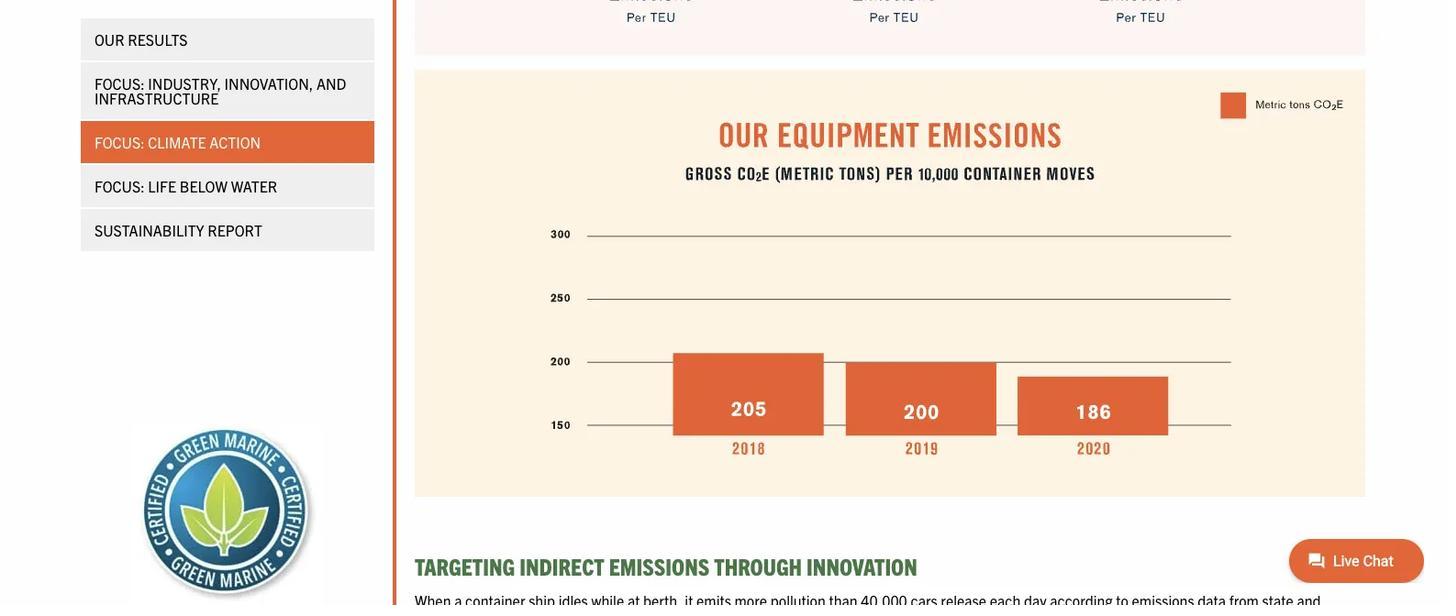 Task type: locate. For each thing, give the bounding box(es) containing it.
focus: inside the focus: industry, innovation, and infrastructure
[[95, 74, 145, 93]]

2 focus: from the top
[[95, 133, 145, 151]]

1 vertical spatial focus:
[[95, 133, 145, 151]]

sustainability report
[[95, 221, 262, 240]]

focus: climate action
[[95, 133, 261, 151]]

infrastructure
[[95, 89, 219, 107]]

focus: industry, innovation, and infrastructure link
[[81, 62, 374, 119]]

our results
[[95, 30, 188, 49]]

sustainability report link
[[81, 209, 374, 251]]

1 focus: from the top
[[95, 74, 145, 93]]

through
[[714, 552, 802, 581]]

3 focus: from the top
[[95, 177, 145, 195]]

water
[[231, 177, 277, 195]]

below
[[180, 177, 228, 195]]

our
[[95, 30, 125, 49]]

0 vertical spatial focus:
[[95, 74, 145, 93]]

focus: inside focus: life below water link
[[95, 177, 145, 195]]

targeting indirect emissions through innovation
[[415, 552, 917, 581]]

focus: left 'climate'
[[95, 133, 145, 151]]

focus: down our
[[95, 74, 145, 93]]

indirect
[[520, 552, 604, 581]]

focus:
[[95, 74, 145, 93], [95, 133, 145, 151], [95, 177, 145, 195]]

focus: inside focus: climate action link
[[95, 133, 145, 151]]

and
[[317, 74, 346, 93]]

focus: for focus: climate action
[[95, 133, 145, 151]]

results
[[128, 30, 188, 49]]

2 vertical spatial focus:
[[95, 177, 145, 195]]

focus: left life
[[95, 177, 145, 195]]

our results link
[[81, 18, 374, 61]]

life
[[148, 177, 176, 195]]

focus: life below water link
[[81, 165, 374, 207]]



Task type: describe. For each thing, give the bounding box(es) containing it.
focus: climate action link
[[81, 121, 374, 163]]

targeting
[[415, 552, 515, 581]]

focus: for focus: industry, innovation, and infrastructure
[[95, 74, 145, 93]]

innovation
[[807, 552, 917, 581]]

industry,
[[148, 74, 221, 93]]

innovation,
[[224, 74, 313, 93]]

focus: life below water
[[95, 177, 277, 195]]

action
[[210, 133, 261, 151]]

report
[[208, 221, 262, 240]]

emissions
[[609, 552, 710, 581]]

focus: for focus: life below water
[[95, 177, 145, 195]]

climate
[[148, 133, 206, 151]]

focus: industry, innovation, and infrastructure
[[95, 74, 346, 107]]

sustainability
[[95, 221, 204, 240]]



Task type: vqa. For each thing, say whether or not it's contained in the screenshot.
Secure Equipment Operating Zone link
no



